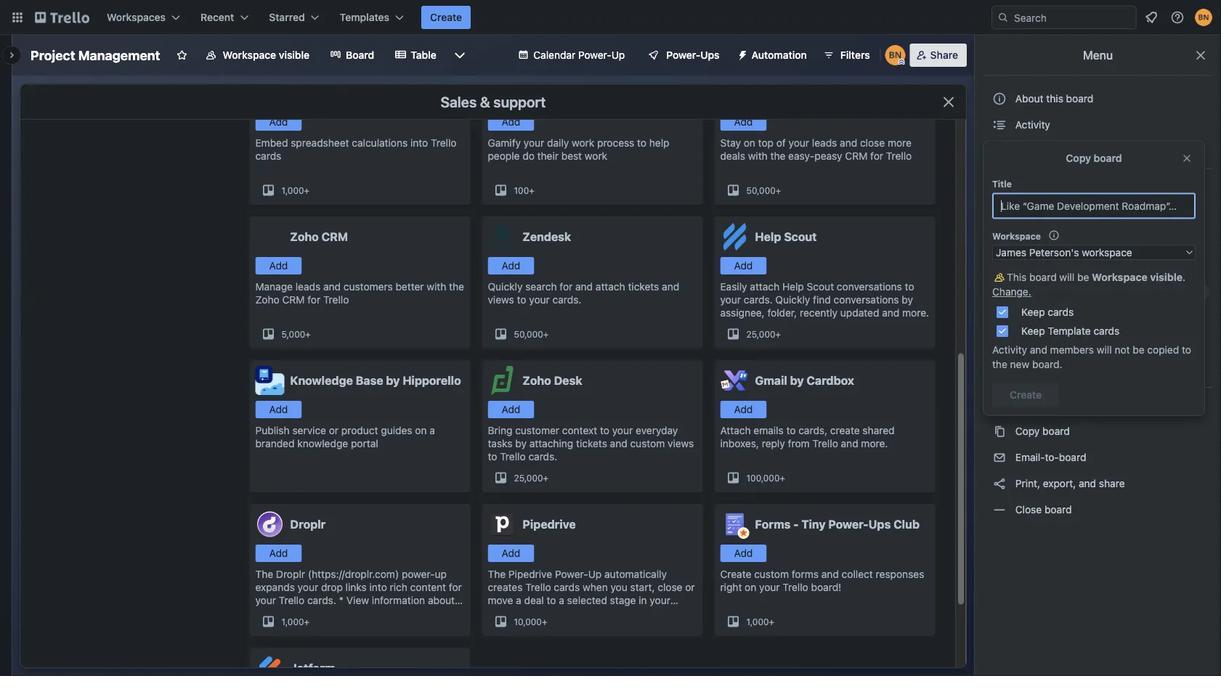 Task type: vqa. For each thing, say whether or not it's contained in the screenshot.


Task type: describe. For each thing, give the bounding box(es) containing it.
sm image for labels
[[993, 310, 1008, 325]]

close
[[1016, 504, 1043, 516]]

members
[[1051, 344, 1095, 356]]

responses
[[876, 569, 925, 581]]

right
[[721, 582, 742, 594]]

copied
[[1148, 344, 1180, 356]]

cards inside the pipedrive power-up automatically creates trello cards when you start, close or move a deal to a selected stage in your sales pipeline.
[[554, 582, 580, 594]]

sm image for automation
[[993, 258, 1008, 273]]

on inside stay on top of your leads and close more deals with the easy-peasy crm for trello
[[744, 137, 756, 149]]

ups inside power-ups button
[[701, 49, 720, 61]]

and inside attach emails to cards, create shared inboxes, reply from trello and more.
[[841, 438, 859, 450]]

1,000 for droplr
[[282, 617, 304, 627]]

0 notifications image
[[1143, 9, 1161, 26]]

print, export, and share link
[[984, 472, 1213, 496]]

quickly search for and attach tickets and views to your cards.
[[488, 281, 680, 306]]

add button for pipedrive
[[488, 545, 535, 563]]

and right search
[[576, 281, 593, 293]]

add button for zoho crm
[[256, 257, 302, 275]]

1 horizontal spatial 50,000 +
[[747, 185, 782, 196]]

best
[[562, 150, 582, 162]]

sm image for settings
[[993, 180, 1008, 194]]

attaching
[[530, 438, 574, 450]]

to inside the pipedrive power-up automatically creates trello cards when you start, close or move a deal to a selected stage in your sales pipeline.
[[547, 595, 556, 607]]

0 vertical spatial help
[[756, 230, 782, 244]]

the
[[488, 569, 506, 581]]

add button up embed
[[256, 113, 302, 131]]

find
[[814, 294, 831, 306]]

0 vertical spatial 50,000
[[747, 185, 776, 196]]

0 vertical spatial conversations
[[837, 281, 903, 293]]

tiny
[[802, 518, 826, 532]]

sales
[[488, 608, 512, 620]]

copy board inside "link"
[[1013, 426, 1071, 438]]

when
[[583, 582, 608, 594]]

1 horizontal spatial copy
[[1067, 152, 1092, 164]]

custom inside bring customer context to your everyday tasks by attaching tickets and custom views to trello cards.
[[631, 438, 665, 450]]

custom fields button
[[984, 228, 1213, 251]]

droplr
[[290, 518, 326, 532]]

starred button
[[260, 6, 328, 29]]

customers
[[344, 281, 393, 293]]

+ for droplr
[[304, 617, 310, 627]]

inboxes,
[[721, 438, 760, 450]]

25,000 for help scout
[[747, 329, 776, 339]]

close board
[[1013, 504, 1073, 516]]

will inside this board will be workspace visible . change.
[[1060, 272, 1075, 283]]

bring
[[488, 425, 513, 437]]

and inside keep cards keep template cards activity and members will not be copied to the new board.
[[1031, 344, 1048, 356]]

25,000 + for zoho desk
[[514, 473, 549, 483]]

project management
[[31, 47, 160, 63]]

settings
[[1013, 181, 1055, 193]]

add button for forms - tiny power-ups club
[[721, 545, 767, 563]]

the inside keep cards keep template cards activity and members will not be copied to the new board.
[[993, 359, 1008, 371]]

1
[[1199, 286, 1203, 297]]

10,000
[[514, 617, 542, 627]]

tasks
[[488, 438, 513, 450]]

template
[[1044, 364, 1085, 376]]

embed spreadsheet calculations into trello cards
[[256, 137, 457, 162]]

this member is an admin of this board. image
[[899, 59, 906, 65]]

calendar
[[534, 49, 576, 61]]

create
[[831, 425, 860, 437]]

workspace inside this board will be workspace visible . change.
[[1093, 272, 1148, 283]]

sm image for power-ups
[[993, 284, 1008, 299]]

close inside stay on top of your leads and close more deals with the easy-peasy crm for trello
[[861, 137, 886, 149]]

board!
[[812, 582, 842, 594]]

crm inside manage leads and customers better with the zoho crm for trello
[[282, 294, 305, 306]]

from
[[788, 438, 810, 450]]

25,000 for zoho desk
[[514, 473, 543, 483]]

with inside manage leads and customers better with the zoho crm for trello
[[427, 281, 447, 293]]

trello inside "embed spreadsheet calculations into trello cards"
[[431, 137, 457, 149]]

easily attach help scout conversations to your cards.  quickly find conversations by assignee, folder, recently updated and more.
[[721, 281, 930, 319]]

custom inside create custom forms and collect responses right on your trello board!
[[755, 569, 789, 581]]

zoho for zoho desk
[[523, 374, 552, 388]]

sm image inside automation "button"
[[732, 44, 752, 64]]

add button for gmail by cardbox
[[721, 401, 767, 419]]

tickets inside bring customer context to your everyday tasks by attaching tickets and custom views to trello cards.
[[576, 438, 608, 450]]

and left easily
[[662, 281, 680, 293]]

print, export, and share
[[1013, 478, 1126, 490]]

custom
[[1015, 233, 1052, 245]]

automation link
[[984, 254, 1213, 277]]

your inside create custom forms and collect responses right on your trello board!
[[760, 582, 780, 594]]

for inside quickly search for and attach tickets and views to your cards.
[[560, 281, 573, 293]]

zoho desk
[[523, 374, 583, 388]]

creates
[[488, 582, 523, 594]]

0 vertical spatial pipedrive
[[523, 518, 576, 532]]

context
[[563, 425, 598, 437]]

100,000 +
[[747, 473, 786, 483]]

project
[[31, 47, 75, 63]]

automation button
[[732, 44, 816, 67]]

add button for knowledge base by hipporello
[[256, 401, 302, 419]]

of
[[777, 137, 786, 149]]

on inside create custom forms and collect responses right on your trello board!
[[745, 582, 757, 594]]

export,
[[1044, 478, 1077, 490]]

back to home image
[[35, 6, 89, 29]]

attach inside easily attach help scout conversations to your cards.  quickly find conversations by assignee, folder, recently updated and more.
[[750, 281, 780, 293]]

this
[[1047, 93, 1064, 105]]

board inside 'link'
[[1060, 452, 1087, 464]]

tickets inside quickly search for and attach tickets and views to your cards.
[[628, 281, 660, 293]]

1 vertical spatial 50,000
[[514, 329, 544, 339]]

folder,
[[768, 307, 798, 319]]

change background
[[1013, 207, 1111, 219]]

your inside easily attach help scout conversations to your cards.  quickly find conversations by assignee, folder, recently updated and more.
[[721, 294, 741, 306]]

0 vertical spatial scout
[[785, 230, 817, 244]]

custom fields
[[1015, 233, 1082, 245]]

assignee,
[[721, 307, 765, 319]]

1 vertical spatial crm
[[322, 230, 348, 244]]

better
[[396, 281, 424, 293]]

selected
[[567, 595, 608, 607]]

add button for zendesk
[[488, 257, 535, 275]]

start,
[[631, 582, 655, 594]]

items
[[1060, 145, 1086, 157]]

gmail
[[756, 374, 788, 388]]

add button for droplr
[[256, 545, 302, 563]]

for inside manage leads and customers better with the zoho crm for trello
[[308, 294, 321, 306]]

10,000 +
[[514, 617, 548, 627]]

trello inside create custom forms and collect responses right on your trello board!
[[783, 582, 809, 594]]

quickly inside quickly search for and attach tickets and views to your cards.
[[488, 281, 523, 293]]

add for gmail by cardbox
[[735, 404, 753, 416]]

scout inside easily attach help scout conversations to your cards.  quickly find conversations by assignee, folder, recently updated and more.
[[807, 281, 835, 293]]

about this board
[[1016, 93, 1094, 105]]

trello inside stay on top of your leads and close more deals with the easy-peasy crm for trello
[[887, 150, 912, 162]]

1 vertical spatial work
[[585, 150, 608, 162]]

board.
[[1033, 359, 1063, 371]]

emails
[[754, 425, 784, 437]]

add for zoho crm
[[269, 260, 288, 272]]

.
[[1183, 272, 1186, 283]]

fields
[[1055, 233, 1082, 245]]

search image
[[998, 12, 1010, 23]]

calendar power-up
[[534, 49, 625, 61]]

cards. inside easily attach help scout conversations to your cards.  quickly find conversations by assignee, folder, recently updated and more.
[[744, 294, 773, 306]]

pipeline.
[[515, 608, 555, 620]]

2 keep from the top
[[1022, 325, 1046, 337]]

+ up 'zoho crm'
[[304, 185, 310, 196]]

25,000 + for help scout
[[747, 329, 781, 339]]

cards,
[[799, 425, 828, 437]]

move
[[488, 595, 513, 607]]

Search field
[[1010, 7, 1137, 28]]

easy-
[[789, 150, 815, 162]]

your inside gamify your daily work process to help people do their best work
[[524, 137, 545, 149]]

new
[[1011, 359, 1030, 371]]

attach inside quickly search for and attach tickets and views to your cards.
[[596, 281, 626, 293]]

starred
[[269, 11, 305, 23]]

forms - tiny power-ups club
[[756, 518, 920, 532]]

change
[[1016, 207, 1052, 219]]

recently
[[800, 307, 838, 319]]

workspace visible
[[223, 49, 310, 61]]

power- inside power-ups button
[[667, 49, 701, 61]]

about
[[1016, 93, 1044, 105]]

help
[[650, 137, 670, 149]]

deals
[[721, 150, 746, 162]]

archived items link
[[984, 140, 1213, 163]]

2 vertical spatial ups
[[869, 518, 891, 532]]

gmail by cardbox
[[756, 374, 855, 388]]

for inside stay on top of your leads and close more deals with the easy-peasy crm for trello
[[871, 150, 884, 162]]

board link
[[321, 44, 383, 67]]

+ for zendesk
[[544, 329, 549, 339]]

+ down do
[[529, 185, 535, 196]]

your inside stay on top of your leads and close more deals with the easy-peasy crm for trello
[[789, 137, 810, 149]]

zoho inside manage leads and customers better with the zoho crm for trello
[[256, 294, 280, 306]]

board inside "link"
[[1043, 426, 1071, 438]]

add button for help scout
[[721, 257, 767, 275]]

with inside stay on top of your leads and close more deals with the easy-peasy crm for trello
[[749, 150, 768, 162]]

workspace for workspace visible
[[223, 49, 276, 61]]

and left share
[[1080, 478, 1097, 490]]

1,000 + for forms - tiny power-ups club
[[747, 617, 775, 627]]

peasy
[[815, 150, 843, 162]]

2 horizontal spatial a
[[559, 595, 565, 607]]

board inside this board will be workspace visible . change.
[[1030, 272, 1057, 283]]

ben nelson (bennelson96) image
[[1196, 9, 1213, 26]]

more. inside attach emails to cards, create shared inboxes, reply from trello and more.
[[862, 438, 889, 450]]

+ for forms - tiny power-ups club
[[769, 617, 775, 627]]

menu
[[1084, 48, 1114, 62]]

print,
[[1016, 478, 1041, 490]]

to-
[[1046, 452, 1060, 464]]

management
[[78, 47, 160, 63]]



Task type: locate. For each thing, give the bounding box(es) containing it.
into
[[411, 137, 428, 149]]

primary element
[[0, 0, 1222, 35]]

the down of
[[771, 150, 786, 162]]

1 vertical spatial zoho
[[256, 294, 280, 306]]

on right 'right'
[[745, 582, 757, 594]]

1 horizontal spatial visible
[[1151, 272, 1183, 283]]

trello right 'into'
[[431, 137, 457, 149]]

ben nelson (bennelson96) image
[[886, 45, 906, 65]]

1 vertical spatial up
[[589, 569, 602, 581]]

hipporello
[[403, 374, 461, 388]]

quickly up folder,
[[776, 294, 811, 306]]

50,000 + down top
[[747, 185, 782, 196]]

1 vertical spatial create
[[721, 569, 752, 581]]

sm image left print,
[[993, 477, 1008, 491]]

2 vertical spatial crm
[[282, 294, 305, 306]]

0 vertical spatial workspace
[[223, 49, 276, 61]]

1 horizontal spatial for
[[560, 281, 573, 293]]

trello inside manage leads and customers better with the zoho crm for trello
[[323, 294, 349, 306]]

activity down about
[[1013, 119, 1051, 131]]

1 vertical spatial conversations
[[834, 294, 900, 306]]

close inside the pipedrive power-up automatically creates trello cards when you start, close or move a deal to a selected stage in your sales pipeline.
[[658, 582, 683, 594]]

board inside button
[[1067, 93, 1094, 105]]

0 horizontal spatial ups
[[701, 49, 720, 61]]

25,000 down assignee,
[[747, 329, 776, 339]]

1 vertical spatial leads
[[296, 281, 321, 293]]

-
[[794, 518, 799, 532]]

by inside bring customer context to your everyday tasks by attaching tickets and custom views to trello cards.
[[516, 438, 527, 450]]

custom left "forms"
[[755, 569, 789, 581]]

the inside manage leads and customers better with the zoho crm for trello
[[449, 281, 465, 293]]

1 vertical spatial more.
[[862, 438, 889, 450]]

create inside button
[[430, 11, 462, 23]]

25,000
[[747, 329, 776, 339], [514, 473, 543, 483]]

share button
[[911, 44, 968, 67]]

collect
[[842, 569, 874, 581]]

0 horizontal spatial 50,000 +
[[514, 329, 549, 339]]

crm right peasy
[[846, 150, 868, 162]]

1 horizontal spatial the
[[771, 150, 786, 162]]

0 vertical spatial 25,000 +
[[747, 329, 781, 339]]

sm image for watch
[[993, 398, 1008, 413]]

0 vertical spatial work
[[572, 137, 595, 149]]

copy inside "link"
[[1016, 426, 1040, 438]]

cards up not
[[1094, 325, 1120, 337]]

0 vertical spatial copy
[[1067, 152, 1092, 164]]

or left 'right'
[[686, 582, 695, 594]]

0 horizontal spatial tickets
[[576, 438, 608, 450]]

0 vertical spatial automation
[[752, 49, 807, 61]]

+ up the knowledge
[[306, 329, 311, 339]]

their
[[538, 150, 559, 162]]

1 horizontal spatial automation
[[1013, 259, 1070, 271]]

up up when
[[589, 569, 602, 581]]

be down custom fields button
[[1078, 272, 1090, 283]]

jotform
[[290, 662, 335, 676]]

cards. inside bring customer context to your everyday tasks by attaching tickets and custom views to trello cards.
[[529, 451, 558, 463]]

power-ups inside button
[[667, 49, 720, 61]]

zoho down manage
[[256, 294, 280, 306]]

automation inside "button"
[[752, 49, 807, 61]]

add for forms - tiny power-ups club
[[735, 548, 753, 560]]

1 vertical spatial for
[[560, 281, 573, 293]]

sm image
[[993, 270, 1008, 285], [993, 363, 1008, 377], [993, 477, 1008, 491]]

5,000
[[282, 329, 306, 339]]

trello
[[431, 137, 457, 149], [887, 150, 912, 162], [323, 294, 349, 306], [813, 438, 839, 450], [500, 451, 526, 463], [526, 582, 551, 594], [783, 582, 809, 594]]

visible inside workspace visible button
[[279, 49, 310, 61]]

1 vertical spatial copy
[[1016, 426, 1040, 438]]

1 horizontal spatial 25,000
[[747, 329, 776, 339]]

+ down create custom forms and collect responses right on your trello board!
[[769, 617, 775, 627]]

crm inside stay on top of your leads and close more deals with the easy-peasy crm for trello
[[846, 150, 868, 162]]

share
[[931, 49, 959, 61]]

1 horizontal spatial with
[[749, 150, 768, 162]]

add button up 'right'
[[721, 545, 767, 563]]

workspace down "change"
[[993, 232, 1042, 242]]

leads inside manage leads and customers better with the zoho crm for trello
[[296, 281, 321, 293]]

to
[[638, 137, 647, 149], [905, 281, 915, 293], [517, 294, 527, 306], [1183, 344, 1192, 356], [600, 425, 610, 437], [787, 425, 796, 437], [488, 451, 498, 463], [547, 595, 556, 607]]

watch link
[[984, 394, 1213, 417]]

trello down customers at the top left of page
[[323, 294, 349, 306]]

more. down shared
[[862, 438, 889, 450]]

and inside bring customer context to your everyday tasks by attaching tickets and custom views to trello cards.
[[610, 438, 628, 450]]

trello inside the pipedrive power-up automatically creates trello cards when you start, close or move a deal to a selected stage in your sales pipeline.
[[526, 582, 551, 594]]

trello up deal
[[526, 582, 551, 594]]

50,000 down search
[[514, 329, 544, 339]]

automation inside 'link'
[[1013, 259, 1070, 271]]

cards inside "embed spreadsheet calculations into trello cards"
[[256, 150, 282, 162]]

crm up customers at the top left of page
[[322, 230, 348, 244]]

sm image for archived items
[[993, 144, 1008, 158]]

0 vertical spatial activity
[[1013, 119, 1051, 131]]

and right attaching
[[610, 438, 628, 450]]

your right 'right'
[[760, 582, 780, 594]]

1,000 for forms - tiny power-ups club
[[747, 617, 769, 627]]

star or unstar board image
[[176, 49, 188, 61]]

0 vertical spatial tickets
[[628, 281, 660, 293]]

add for pipedrive
[[502, 548, 521, 560]]

help
[[756, 230, 782, 244], [783, 281, 805, 293]]

0 vertical spatial with
[[749, 150, 768, 162]]

100
[[514, 185, 529, 196]]

gamify your daily work process to help people do their best work
[[488, 137, 670, 162]]

sm image inside email-to-board 'link'
[[993, 451, 1008, 465]]

0 vertical spatial zoho
[[290, 230, 319, 244]]

1 vertical spatial or
[[686, 582, 695, 594]]

1 vertical spatial custom
[[755, 569, 789, 581]]

2 attach from the left
[[750, 281, 780, 293]]

copy board up settings link
[[1067, 152, 1123, 164]]

add for zoho desk
[[502, 404, 521, 416]]

0 vertical spatial sm image
[[993, 270, 1008, 285]]

2 horizontal spatial for
[[871, 150, 884, 162]]

your inside the pipedrive power-up automatically creates trello cards when you start, close or move a deal to a selected stage in your sales pipeline.
[[650, 595, 671, 607]]

create inside create custom forms and collect responses right on your trello board!
[[721, 569, 752, 581]]

your left everyday on the right bottom of the page
[[613, 425, 633, 437]]

0 vertical spatial ups
[[701, 49, 720, 61]]

with down top
[[749, 150, 768, 162]]

1 sm image from the top
[[993, 270, 1008, 285]]

sm image inside activity link
[[993, 118, 1008, 132]]

add button for zoho desk
[[488, 401, 535, 419]]

0 vertical spatial leads
[[813, 137, 838, 149]]

add for zendesk
[[502, 260, 521, 272]]

add button down droplr
[[256, 545, 302, 563]]

0 horizontal spatial close
[[658, 582, 683, 594]]

1 vertical spatial workspace
[[993, 232, 1042, 242]]

2 sm image from the top
[[993, 363, 1008, 377]]

publish
[[256, 425, 290, 437]]

more. right updated
[[903, 307, 930, 319]]

or inside the pipedrive power-up automatically creates trello cards when you start, close or move a deal to a selected stage in your sales pipeline.
[[686, 582, 695, 594]]

to inside quickly search for and attach tickets and views to your cards.
[[517, 294, 527, 306]]

+ for gmail by cardbox
[[780, 473, 786, 483]]

activity up new
[[993, 344, 1028, 356]]

by inside easily attach help scout conversations to your cards.  quickly find conversations by assignee, folder, recently updated and more.
[[902, 294, 914, 306]]

cards. inside quickly search for and attach tickets and views to your cards.
[[553, 294, 582, 306]]

2 horizontal spatial workspace
[[1093, 272, 1148, 283]]

0 vertical spatial be
[[1078, 272, 1090, 283]]

change.
[[993, 286, 1032, 298]]

visible inside this board will be workspace visible . change.
[[1151, 272, 1183, 283]]

sm image inside close board link
[[993, 503, 1008, 518]]

0 horizontal spatial or
[[329, 425, 339, 437]]

base
[[356, 374, 384, 388]]

1 vertical spatial with
[[427, 281, 447, 293]]

workspace down custom fields button
[[1093, 272, 1148, 283]]

more
[[888, 137, 912, 149]]

1 horizontal spatial help
[[783, 281, 805, 293]]

add button up the
[[488, 545, 535, 563]]

power- inside calendar power-up link
[[579, 49, 612, 61]]

on right 'guides'
[[415, 425, 427, 437]]

ups up template
[[1049, 285, 1068, 297]]

a left deal
[[516, 595, 522, 607]]

100 +
[[514, 185, 535, 196]]

sm image for close board
[[993, 503, 1008, 518]]

0 vertical spatial on
[[744, 137, 756, 149]]

add button up bring
[[488, 401, 535, 419]]

1 horizontal spatial 25,000 +
[[747, 329, 781, 339]]

0 vertical spatial keep
[[1022, 306, 1046, 318]]

a right 'guides'
[[430, 425, 435, 437]]

title
[[993, 179, 1013, 189]]

or up knowledge
[[329, 425, 339, 437]]

to inside attach emails to cards, create shared inboxes, reply from trello and more.
[[787, 425, 796, 437]]

create for create
[[430, 11, 462, 23]]

a inside publish service or product guides on a branded knowledge portal
[[430, 425, 435, 437]]

add button up easily
[[721, 257, 767, 275]]

1 vertical spatial ups
[[1049, 285, 1068, 297]]

1 vertical spatial power-ups
[[1013, 285, 1071, 297]]

your down search
[[529, 294, 550, 306]]

your inside bring customer context to your everyday tasks by attaching tickets and custom views to trello cards.
[[613, 425, 633, 437]]

and down create
[[841, 438, 859, 450]]

pipedrive inside the pipedrive power-up automatically creates trello cards when you start, close or move a deal to a selected stage in your sales pipeline.
[[509, 569, 553, 581]]

the pipedrive power-up automatically creates trello cards when you start, close or move a deal to a selected stage in your sales pipeline.
[[488, 569, 695, 620]]

quickly inside easily attach help scout conversations to your cards.  quickly find conversations by assignee, folder, recently updated and more.
[[776, 294, 811, 306]]

2 vertical spatial zoho
[[523, 374, 552, 388]]

and inside easily attach help scout conversations to your cards.  quickly find conversations by assignee, folder, recently updated and more.
[[883, 307, 900, 319]]

1 vertical spatial keep
[[1022, 325, 1046, 337]]

power-ups button
[[638, 44, 729, 67]]

and inside stay on top of your leads and close more deals with the easy-peasy crm for trello
[[840, 137, 858, 149]]

trello down tasks
[[500, 451, 526, 463]]

50,000 down top
[[747, 185, 776, 196]]

your up easy-
[[789, 137, 810, 149]]

50,000 + down search
[[514, 329, 549, 339]]

1 vertical spatial the
[[449, 281, 465, 293]]

1 horizontal spatial create
[[721, 569, 752, 581]]

your inside quickly search for and attach tickets and views to your cards.
[[529, 294, 550, 306]]

sm image inside labels link
[[993, 310, 1008, 325]]

sm image inside stickers link
[[993, 337, 1008, 351]]

activity inside keep cards keep template cards activity and members will not be copied to the new board.
[[993, 344, 1028, 356]]

and left customers at the top left of page
[[323, 281, 341, 293]]

2 horizontal spatial ups
[[1049, 285, 1068, 297]]

custom
[[631, 438, 665, 450], [755, 569, 789, 581]]

0 vertical spatial more.
[[903, 307, 930, 319]]

up down primary element
[[612, 49, 625, 61]]

or
[[329, 425, 339, 437], [686, 582, 695, 594]]

add button up "gamify"
[[488, 113, 535, 131]]

0 vertical spatial close
[[861, 137, 886, 149]]

crm down manage
[[282, 294, 305, 306]]

your right the in at the right bottom
[[650, 595, 671, 607]]

25,000 +
[[747, 329, 781, 339], [514, 473, 549, 483]]

sm image for email-to-board
[[993, 451, 1008, 465]]

sm image inside make template link
[[993, 363, 1008, 377]]

your
[[524, 137, 545, 149], [789, 137, 810, 149], [529, 294, 550, 306], [721, 294, 741, 306], [613, 425, 633, 437], [760, 582, 780, 594], [650, 595, 671, 607]]

stay on top of your leads and close more deals with the easy-peasy crm for trello
[[721, 137, 912, 162]]

the
[[771, 150, 786, 162], [449, 281, 465, 293], [993, 359, 1008, 371]]

scout
[[785, 230, 817, 244], [807, 281, 835, 293]]

0 horizontal spatial 25,000 +
[[514, 473, 549, 483]]

+ for pipedrive
[[542, 617, 548, 627]]

gamify
[[488, 137, 521, 149]]

leads right manage
[[296, 281, 321, 293]]

everyday
[[636, 425, 678, 437]]

create up 'right'
[[721, 569, 752, 581]]

+ up jotform
[[304, 617, 310, 627]]

2 vertical spatial the
[[993, 359, 1008, 371]]

0 vertical spatial copy board
[[1067, 152, 1123, 164]]

+ for help scout
[[776, 329, 781, 339]]

1 horizontal spatial crm
[[322, 230, 348, 244]]

will inside keep cards keep template cards activity and members will not be copied to the new board.
[[1098, 344, 1113, 356]]

and inside manage leads and customers better with the zoho crm for trello
[[323, 281, 341, 293]]

Title text field
[[993, 193, 1197, 219]]

workspace inside button
[[223, 49, 276, 61]]

add for knowledge base by hipporello
[[269, 404, 288, 416]]

workspaces button
[[98, 6, 189, 29]]

1 horizontal spatial workspace
[[993, 232, 1042, 242]]

copy board link
[[984, 420, 1213, 443]]

with right better
[[427, 281, 447, 293]]

0 vertical spatial the
[[771, 150, 786, 162]]

sm image for activity
[[993, 118, 1008, 132]]

leads up peasy
[[813, 137, 838, 149]]

+ up zoho desk
[[544, 329, 549, 339]]

add button up attach
[[721, 401, 767, 419]]

1,000 + for droplr
[[282, 617, 310, 627]]

be right not
[[1133, 344, 1145, 356]]

0 vertical spatial for
[[871, 150, 884, 162]]

work down process
[[585, 150, 608, 162]]

search
[[526, 281, 557, 293]]

power-
[[579, 49, 612, 61], [667, 49, 701, 61], [1016, 285, 1049, 297], [829, 518, 869, 532], [555, 569, 589, 581]]

add for droplr
[[269, 548, 288, 560]]

1 vertical spatial visible
[[1151, 272, 1183, 283]]

more. inside easily attach help scout conversations to your cards.  quickly find conversations by assignee, folder, recently updated and more.
[[903, 307, 930, 319]]

help scout
[[756, 230, 817, 244]]

about this board button
[[984, 87, 1213, 110]]

keep up stickers
[[1022, 325, 1046, 337]]

embed
[[256, 137, 288, 149]]

workspace for workspace
[[993, 232, 1042, 242]]

add button up publish
[[256, 401, 302, 419]]

sm image inside print, export, and share link
[[993, 477, 1008, 491]]

+ for zoho desk
[[543, 473, 549, 483]]

1 horizontal spatial zoho
[[290, 230, 319, 244]]

leads inside stay on top of your leads and close more deals with the easy-peasy crm for trello
[[813, 137, 838, 149]]

add button up stay
[[721, 113, 767, 131]]

sm image for print, export, and share
[[993, 477, 1008, 491]]

or inside publish service or product guides on a branded knowledge portal
[[329, 425, 339, 437]]

sm image inside settings link
[[993, 180, 1008, 194]]

cards. up assignee,
[[744, 294, 773, 306]]

0 horizontal spatial with
[[427, 281, 447, 293]]

1 horizontal spatial power-ups
[[1013, 285, 1071, 297]]

0 vertical spatial visible
[[279, 49, 310, 61]]

and inside create custom forms and collect responses right on your trello board!
[[822, 569, 840, 581]]

0 horizontal spatial the
[[449, 281, 465, 293]]

0 horizontal spatial workspace
[[223, 49, 276, 61]]

1 vertical spatial sm image
[[993, 363, 1008, 377]]

sm image for copy board
[[993, 425, 1008, 439]]

close right start,
[[658, 582, 683, 594]]

&
[[480, 93, 490, 110]]

table link
[[386, 44, 445, 67]]

1 horizontal spatial a
[[516, 595, 522, 607]]

labels link
[[984, 306, 1213, 329]]

trello inside bring customer context to your everyday tasks by attaching tickets and custom views to trello cards.
[[500, 451, 526, 463]]

+ down deal
[[542, 617, 548, 627]]

filters button
[[819, 44, 875, 67]]

sm image left new
[[993, 363, 1008, 377]]

2 vertical spatial workspace
[[1093, 272, 1148, 283]]

Board name text field
[[23, 44, 168, 67]]

1 horizontal spatial 50,000
[[747, 185, 776, 196]]

work
[[572, 137, 595, 149], [585, 150, 608, 162]]

0 vertical spatial or
[[329, 425, 339, 437]]

1 vertical spatial activity
[[993, 344, 1028, 356]]

sm image inside automation 'link'
[[993, 258, 1008, 273]]

1 vertical spatial views
[[668, 438, 694, 450]]

on inside publish service or product guides on a branded knowledge portal
[[415, 425, 427, 437]]

views
[[488, 294, 514, 306], [668, 438, 694, 450]]

be inside this board will be workspace visible . change.
[[1078, 272, 1090, 283]]

0 horizontal spatial crm
[[282, 294, 305, 306]]

copy
[[1067, 152, 1092, 164], [1016, 426, 1040, 438]]

zoho left 'desk'
[[523, 374, 552, 388]]

0 vertical spatial crm
[[846, 150, 868, 162]]

+ for zoho crm
[[306, 329, 311, 339]]

0 horizontal spatial be
[[1078, 272, 1090, 283]]

sm image for stickers
[[993, 337, 1008, 351]]

1 vertical spatial 25,000
[[514, 473, 543, 483]]

by
[[902, 294, 914, 306], [386, 374, 400, 388], [791, 374, 804, 388], [516, 438, 527, 450]]

1 vertical spatial scout
[[807, 281, 835, 293]]

archived items
[[1013, 145, 1086, 157]]

activity
[[1013, 119, 1051, 131], [993, 344, 1028, 356]]

a left selected
[[559, 595, 565, 607]]

sm image
[[732, 44, 752, 64], [993, 118, 1008, 132], [993, 144, 1008, 158], [993, 180, 1008, 194], [993, 258, 1008, 273], [993, 284, 1008, 299], [993, 310, 1008, 325], [993, 337, 1008, 351], [993, 398, 1008, 413], [993, 425, 1008, 439], [993, 451, 1008, 465], [993, 503, 1008, 518]]

automation left filters "button"
[[752, 49, 807, 61]]

3 sm image from the top
[[993, 477, 1008, 491]]

cards up selected
[[554, 582, 580, 594]]

sm image up "change."
[[993, 270, 1008, 285]]

1 horizontal spatial quickly
[[776, 294, 811, 306]]

sm image for make template
[[993, 363, 1008, 377]]

trello down cards,
[[813, 438, 839, 450]]

recent
[[201, 11, 234, 23]]

not
[[1115, 344, 1131, 356]]

25,000 down attaching
[[514, 473, 543, 483]]

+ down reply
[[780, 473, 786, 483]]

manage leads and customers better with the zoho crm for trello
[[256, 281, 465, 306]]

custom down everyday on the right bottom of the page
[[631, 438, 665, 450]]

add button up search
[[488, 257, 535, 275]]

settings link
[[984, 175, 1213, 198]]

zoho for zoho crm
[[290, 230, 319, 244]]

make template
[[1013, 364, 1085, 376]]

+ up help scout
[[776, 185, 782, 196]]

templates button
[[331, 6, 413, 29]]

trello inside attach emails to cards, create shared inboxes, reply from trello and more.
[[813, 438, 839, 450]]

close left more
[[861, 137, 886, 149]]

0 horizontal spatial a
[[430, 425, 435, 437]]

sm image for this board will be
[[993, 270, 1008, 285]]

quickly
[[488, 281, 523, 293], [776, 294, 811, 306]]

change background link
[[984, 201, 1213, 225]]

0 vertical spatial up
[[612, 49, 625, 61]]

2 vertical spatial sm image
[[993, 477, 1008, 491]]

email-to-board
[[1013, 452, 1087, 464]]

sm image inside copy board "link"
[[993, 425, 1008, 439]]

views inside quickly search for and attach tickets and views to your cards.
[[488, 294, 514, 306]]

1 vertical spatial be
[[1133, 344, 1145, 356]]

ups
[[701, 49, 720, 61], [1049, 285, 1068, 297], [869, 518, 891, 532]]

customize views image
[[453, 48, 467, 63]]

your down easily
[[721, 294, 741, 306]]

zendesk
[[523, 230, 572, 244]]

up inside the pipedrive power-up automatically creates trello cards when you start, close or move a deal to a selected stage in your sales pipeline.
[[589, 569, 602, 581]]

labels
[[1013, 311, 1047, 323]]

spreadsheet
[[291, 137, 349, 149]]

1 horizontal spatial more.
[[903, 307, 930, 319]]

50,000
[[747, 185, 776, 196], [514, 329, 544, 339]]

0 horizontal spatial 50,000
[[514, 329, 544, 339]]

create for create custom forms and collect responses right on your trello board!
[[721, 569, 752, 581]]

1 keep from the top
[[1022, 306, 1046, 318]]

1 attach from the left
[[596, 281, 626, 293]]

2 vertical spatial for
[[308, 294, 321, 306]]

+ down folder,
[[776, 329, 781, 339]]

sm image inside watch link
[[993, 398, 1008, 413]]

1 vertical spatial 25,000 +
[[514, 473, 549, 483]]

1 vertical spatial close
[[658, 582, 683, 594]]

power-ups
[[667, 49, 720, 61], [1013, 285, 1071, 297]]

cards. down attaching
[[529, 451, 558, 463]]

power- inside the pipedrive power-up automatically creates trello cards when you start, close or move a deal to a selected stage in your sales pipeline.
[[555, 569, 589, 581]]

1 vertical spatial tickets
[[576, 438, 608, 450]]

2 vertical spatial on
[[745, 582, 757, 594]]

work up best
[[572, 137, 595, 149]]

stay
[[721, 137, 741, 149]]

on left top
[[744, 137, 756, 149]]

1 horizontal spatial be
[[1133, 344, 1145, 356]]

cards up template
[[1048, 306, 1075, 318]]

will down fields
[[1060, 272, 1075, 283]]

table
[[411, 49, 437, 61]]

board
[[346, 49, 375, 61]]

and right updated
[[883, 307, 900, 319]]

for right peasy
[[871, 150, 884, 162]]

add for help scout
[[735, 260, 753, 272]]

to inside easily attach help scout conversations to your cards.  quickly find conversations by assignee, folder, recently updated and more.
[[905, 281, 915, 293]]

be inside keep cards keep template cards activity and members will not be copied to the new board.
[[1133, 344, 1145, 356]]

to inside keep cards keep template cards activity and members will not be copied to the new board.
[[1183, 344, 1192, 356]]

sales & support
[[441, 93, 546, 110]]

to inside gamify your daily work process to help people do their best work
[[638, 137, 647, 149]]

keep down change. link
[[1022, 306, 1046, 318]]

the left new
[[993, 359, 1008, 371]]

1 horizontal spatial will
[[1098, 344, 1113, 356]]

cards. down search
[[553, 294, 582, 306]]

template
[[1048, 325, 1092, 337]]

0 vertical spatial quickly
[[488, 281, 523, 293]]

sales
[[441, 93, 477, 110]]

make template link
[[984, 358, 1213, 382]]

automation up this
[[1013, 259, 1070, 271]]

board
[[1067, 93, 1094, 105], [1094, 152, 1123, 164], [1030, 272, 1057, 283], [1043, 426, 1071, 438], [1060, 452, 1087, 464], [1045, 504, 1073, 516]]

views inside bring customer context to your everyday tasks by attaching tickets and custom views to trello cards.
[[668, 438, 694, 450]]

1,000
[[282, 185, 304, 196], [282, 617, 304, 627], [747, 617, 769, 627]]

the inside stay on top of your leads and close more deals with the easy-peasy crm for trello
[[771, 150, 786, 162]]

will left not
[[1098, 344, 1113, 356]]

in
[[639, 595, 647, 607]]

help inside easily attach help scout conversations to your cards.  quickly find conversations by assignee, folder, recently updated and more.
[[783, 281, 805, 293]]

None submit
[[993, 384, 1060, 407]]

copy up email-
[[1016, 426, 1040, 438]]

0 vertical spatial will
[[1060, 272, 1075, 283]]

ups left automation "button" at the top
[[701, 49, 720, 61]]

open information menu image
[[1171, 10, 1186, 25]]

25,000 + down folder,
[[747, 329, 781, 339]]



